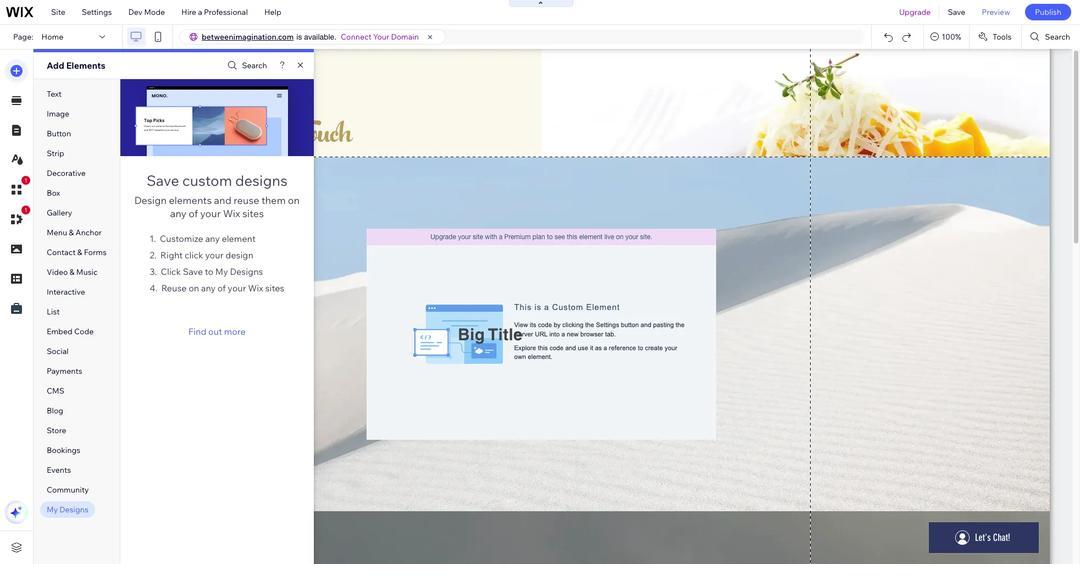 Task type: locate. For each thing, give the bounding box(es) containing it.
0 vertical spatial your
[[200, 207, 221, 220]]

reuse
[[234, 194, 259, 207]]

sites
[[243, 207, 264, 220], [265, 283, 285, 294]]

reuse
[[161, 283, 187, 294]]

publish button
[[1026, 4, 1072, 20]]

&
[[69, 228, 74, 238], [77, 247, 82, 257], [70, 267, 75, 277]]

100% button
[[925, 25, 970, 49]]

out
[[208, 326, 222, 337]]

0 vertical spatial search button
[[1023, 25, 1081, 49]]

1 vertical spatial save
[[147, 172, 179, 190]]

bookings
[[47, 445, 80, 455]]

my down community
[[47, 505, 58, 515]]

text
[[47, 89, 62, 99]]

publish
[[1036, 7, 1062, 17]]

search down publish
[[1046, 32, 1071, 42]]

click
[[161, 266, 181, 277]]

your
[[373, 32, 390, 42]]

your down design
[[228, 283, 246, 294]]

image
[[47, 109, 69, 119]]

& right video
[[70, 267, 75, 277]]

video & music
[[47, 267, 98, 277]]

settings
[[82, 7, 112, 17]]

0 horizontal spatial on
[[189, 283, 199, 294]]

your
[[200, 207, 221, 220], [205, 250, 224, 261], [228, 283, 246, 294]]

social
[[47, 346, 69, 356]]

0 vertical spatial on
[[288, 194, 300, 207]]

3.
[[150, 266, 157, 277]]

on right reuse
[[189, 283, 199, 294]]

of down elements
[[189, 207, 198, 220]]

of
[[189, 207, 198, 220], [218, 283, 226, 294]]

1 horizontal spatial of
[[218, 283, 226, 294]]

blog
[[47, 406, 63, 416]]

100%
[[942, 32, 962, 42]]

1 vertical spatial 1
[[24, 207, 28, 213]]

available.
[[304, 32, 337, 41]]

professional
[[204, 7, 248, 17]]

0 vertical spatial any
[[170, 207, 187, 220]]

contact & forms
[[47, 247, 107, 257]]

0 horizontal spatial of
[[189, 207, 198, 220]]

2 vertical spatial any
[[201, 283, 216, 294]]

4.
[[150, 283, 157, 294]]

embed
[[47, 327, 72, 337]]

domain
[[391, 32, 419, 42]]

search button down betweenimagination.com
[[225, 57, 267, 73]]

0 vertical spatial save
[[948, 7, 966, 17]]

save inside "save custom designs design elements and reuse them on any of your wix sites"
[[147, 172, 179, 190]]

of down design
[[218, 283, 226, 294]]

wix
[[223, 207, 240, 220], [248, 283, 263, 294]]

2 vertical spatial your
[[228, 283, 246, 294]]

2 vertical spatial &
[[70, 267, 75, 277]]

search button down publish button
[[1023, 25, 1081, 49]]

of inside "save custom designs design elements and reuse them on any of your wix sites"
[[189, 207, 198, 220]]

0 vertical spatial sites
[[243, 207, 264, 220]]

menu & anchor
[[47, 228, 102, 238]]

any down elements
[[170, 207, 187, 220]]

designs
[[235, 172, 288, 190]]

0 horizontal spatial sites
[[243, 207, 264, 220]]

your inside "save custom designs design elements and reuse them on any of your wix sites"
[[200, 207, 221, 220]]

0 vertical spatial &
[[69, 228, 74, 238]]

of inside 1. customize any element 2. right click your design 3. click save to my designs 4. reuse on any of your wix sites
[[218, 283, 226, 294]]

save inside "button"
[[948, 7, 966, 17]]

video
[[47, 267, 68, 277]]

save button
[[940, 0, 974, 24]]

1 horizontal spatial my
[[215, 266, 228, 277]]

designs down community
[[60, 505, 89, 515]]

save custom designs design elements and reuse them on any of your wix sites
[[134, 172, 300, 220]]

0 horizontal spatial wix
[[223, 207, 240, 220]]

dev
[[128, 7, 142, 17]]

1 horizontal spatial wix
[[248, 283, 263, 294]]

gallery
[[47, 208, 72, 218]]

0 horizontal spatial save
[[147, 172, 179, 190]]

dev mode
[[128, 7, 165, 17]]

1 vertical spatial on
[[189, 283, 199, 294]]

connect
[[341, 32, 372, 42]]

2 1 from the top
[[24, 207, 28, 213]]

right
[[160, 250, 183, 261]]

1 horizontal spatial designs
[[230, 266, 263, 277]]

customize
[[160, 233, 203, 244]]

0 vertical spatial 1 button
[[5, 176, 30, 201]]

1 horizontal spatial search button
[[1023, 25, 1081, 49]]

1 button left menu
[[5, 206, 30, 231]]

search
[[1046, 32, 1071, 42], [242, 60, 267, 70]]

any down to
[[201, 283, 216, 294]]

wix down design
[[248, 283, 263, 294]]

betweenimagination.com
[[202, 32, 294, 42]]

design
[[226, 250, 253, 261]]

them
[[262, 194, 286, 207]]

contact
[[47, 247, 76, 257]]

2 horizontal spatial save
[[948, 7, 966, 17]]

elements
[[169, 194, 212, 207]]

help
[[264, 7, 281, 17]]

& for menu
[[69, 228, 74, 238]]

1 vertical spatial my
[[47, 505, 58, 515]]

1 left decorative
[[24, 177, 28, 184]]

0 horizontal spatial my
[[47, 505, 58, 515]]

tools
[[993, 32, 1012, 42]]

more
[[224, 326, 246, 337]]

my
[[215, 266, 228, 277], [47, 505, 58, 515]]

1 vertical spatial &
[[77, 247, 82, 257]]

0 vertical spatial designs
[[230, 266, 263, 277]]

0 vertical spatial 1
[[24, 177, 28, 184]]

save inside 1. customize any element 2. right click your design 3. click save to my designs 4. reuse on any of your wix sites
[[183, 266, 203, 277]]

find
[[189, 326, 206, 337]]

any inside "save custom designs design elements and reuse them on any of your wix sites"
[[170, 207, 187, 220]]

0 vertical spatial my
[[215, 266, 228, 277]]

payments
[[47, 366, 82, 376]]

1 horizontal spatial sites
[[265, 283, 285, 294]]

save for save
[[948, 7, 966, 17]]

designs down design
[[230, 266, 263, 277]]

1 vertical spatial of
[[218, 283, 226, 294]]

design
[[134, 194, 167, 207]]

save
[[948, 7, 966, 17], [147, 172, 179, 190], [183, 266, 203, 277]]

wix down and
[[223, 207, 240, 220]]

code
[[74, 327, 94, 337]]

box
[[47, 188, 60, 198]]

1 horizontal spatial search
[[1046, 32, 1071, 42]]

your down and
[[200, 207, 221, 220]]

my right to
[[215, 266, 228, 277]]

save up 100% on the top right of the page
[[948, 7, 966, 17]]

1 horizontal spatial on
[[288, 194, 300, 207]]

0 horizontal spatial search button
[[225, 57, 267, 73]]

my inside 1. customize any element 2. right click your design 3. click save to my designs 4. reuse on any of your wix sites
[[215, 266, 228, 277]]

is available. connect your domain
[[297, 32, 419, 42]]

search down betweenimagination.com
[[242, 60, 267, 70]]

wix inside 1. customize any element 2. right click your design 3. click save to my designs 4. reuse on any of your wix sites
[[248, 283, 263, 294]]

1
[[24, 177, 28, 184], [24, 207, 28, 213]]

1 vertical spatial 1 button
[[5, 206, 30, 231]]

your up to
[[205, 250, 224, 261]]

save up design
[[147, 172, 179, 190]]

designs
[[230, 266, 263, 277], [60, 505, 89, 515]]

search button
[[1023, 25, 1081, 49], [225, 57, 267, 73]]

1 button left the box
[[5, 176, 30, 201]]

on
[[288, 194, 300, 207], [189, 283, 199, 294]]

on right them
[[288, 194, 300, 207]]

1 horizontal spatial save
[[183, 266, 203, 277]]

any left element
[[205, 233, 220, 244]]

& right menu
[[69, 228, 74, 238]]

1 button
[[5, 176, 30, 201], [5, 206, 30, 231]]

1 vertical spatial search
[[242, 60, 267, 70]]

0 vertical spatial wix
[[223, 207, 240, 220]]

save left to
[[183, 266, 203, 277]]

any
[[170, 207, 187, 220], [205, 233, 220, 244], [201, 283, 216, 294]]

0 horizontal spatial designs
[[60, 505, 89, 515]]

& left forms
[[77, 247, 82, 257]]

2 vertical spatial save
[[183, 266, 203, 277]]

1 left gallery
[[24, 207, 28, 213]]

community
[[47, 485, 89, 495]]

sites inside 1. customize any element 2. right click your design 3. click save to my designs 4. reuse on any of your wix sites
[[265, 283, 285, 294]]

0 vertical spatial of
[[189, 207, 198, 220]]

1 vertical spatial wix
[[248, 283, 263, 294]]

1 vertical spatial sites
[[265, 283, 285, 294]]



Task type: describe. For each thing, give the bounding box(es) containing it.
1 1 button from the top
[[5, 176, 30, 201]]

sites inside "save custom designs design elements and reuse them on any of your wix sites"
[[243, 207, 264, 220]]

my designs
[[47, 505, 89, 515]]

1.
[[150, 233, 156, 244]]

music
[[76, 267, 98, 277]]

upgrade
[[900, 7, 931, 17]]

hire
[[182, 7, 196, 17]]

elements
[[66, 60, 105, 71]]

designs inside 1. customize any element 2. right click your design 3. click save to my designs 4. reuse on any of your wix sites
[[230, 266, 263, 277]]

on inside "save custom designs design elements and reuse them on any of your wix sites"
[[288, 194, 300, 207]]

2.
[[150, 250, 157, 261]]

events
[[47, 465, 71, 475]]

hire a professional
[[182, 7, 248, 17]]

preview
[[982, 7, 1011, 17]]

add
[[47, 60, 64, 71]]

forms
[[84, 247, 107, 257]]

element
[[222, 233, 256, 244]]

list
[[47, 307, 60, 317]]

1 1 from the top
[[24, 177, 28, 184]]

find out more
[[189, 326, 246, 337]]

anchor
[[76, 228, 102, 238]]

decorative
[[47, 168, 86, 178]]

tools button
[[970, 25, 1022, 49]]

1 vertical spatial designs
[[60, 505, 89, 515]]

menu
[[47, 228, 67, 238]]

store
[[47, 426, 66, 436]]

embed code
[[47, 327, 94, 337]]

wix inside "save custom designs design elements and reuse them on any of your wix sites"
[[223, 207, 240, 220]]

find out more button
[[181, 326, 253, 337]]

custom
[[182, 172, 232, 190]]

a
[[198, 7, 202, 17]]

interactive
[[47, 287, 85, 297]]

button
[[47, 129, 71, 139]]

2 1 button from the top
[[5, 206, 30, 231]]

1. customize any element 2. right click your design 3. click save to my designs 4. reuse on any of your wix sites
[[150, 233, 285, 294]]

& for contact
[[77, 247, 82, 257]]

1 vertical spatial your
[[205, 250, 224, 261]]

0 horizontal spatial search
[[242, 60, 267, 70]]

is
[[297, 32, 302, 41]]

cms
[[47, 386, 64, 396]]

to
[[205, 266, 213, 277]]

& for video
[[70, 267, 75, 277]]

click
[[185, 250, 203, 261]]

1 vertical spatial search button
[[225, 57, 267, 73]]

1 vertical spatial any
[[205, 233, 220, 244]]

and
[[214, 194, 232, 207]]

strip
[[47, 148, 64, 158]]

site
[[51, 7, 65, 17]]

mode
[[144, 7, 165, 17]]

preview button
[[974, 0, 1019, 24]]

add elements
[[47, 60, 105, 71]]

save for save custom designs design elements and reuse them on any of your wix sites
[[147, 172, 179, 190]]

home
[[42, 32, 63, 42]]

on inside 1. customize any element 2. right click your design 3. click save to my designs 4. reuse on any of your wix sites
[[189, 283, 199, 294]]

0 vertical spatial search
[[1046, 32, 1071, 42]]



Task type: vqa. For each thing, say whether or not it's contained in the screenshot.
List
yes



